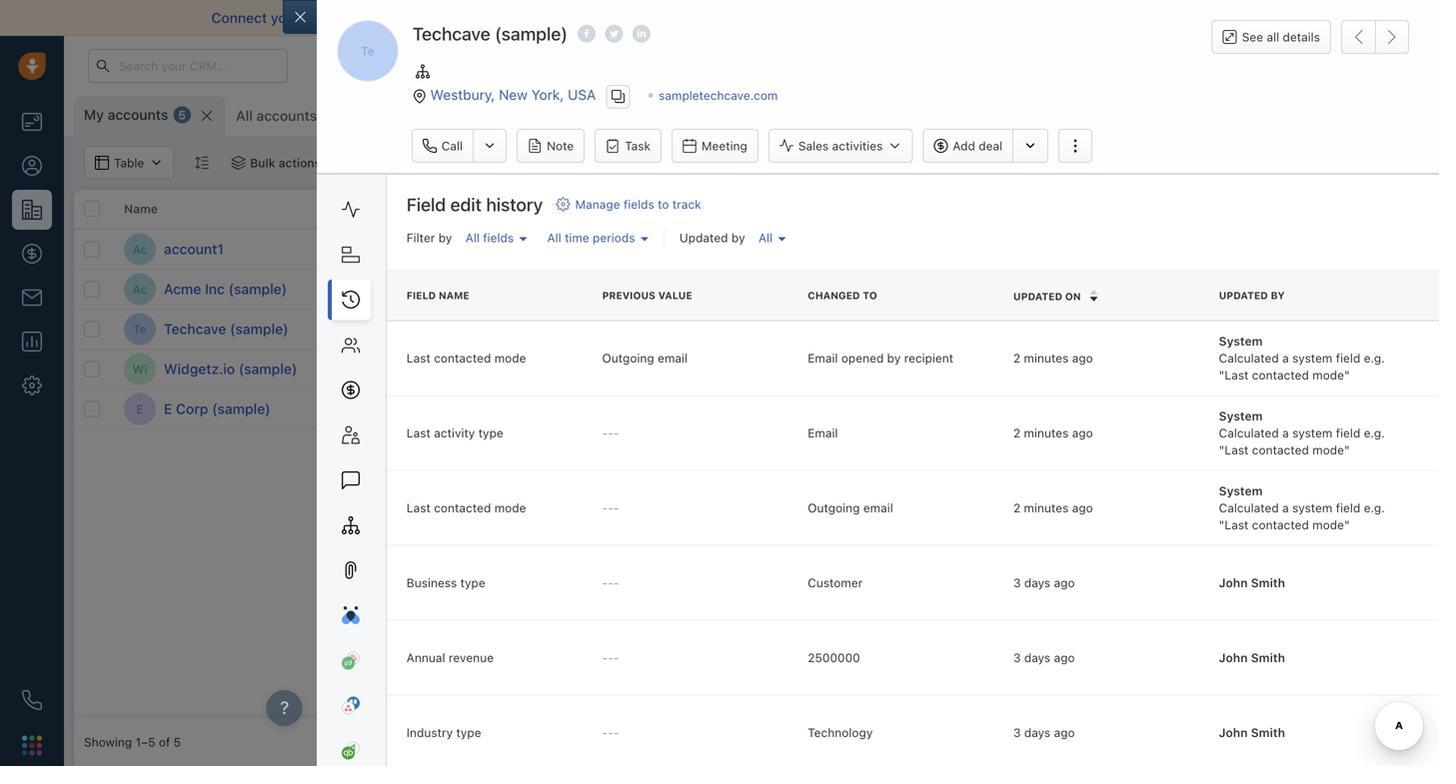 Task type: describe. For each thing, give the bounding box(es) containing it.
westbury,
[[431, 86, 495, 103]]

all time periods
[[547, 231, 635, 245]]

$ for $ 3,200
[[684, 320, 694, 339]]

add deal
[[953, 139, 1003, 153]]

fields for all
[[483, 231, 514, 245]]

accounts for my
[[108, 106, 168, 123]]

⌘
[[593, 109, 604, 123]]

ago for outgoing email
[[1073, 501, 1094, 515]]

task for $ 3,200
[[1021, 322, 1044, 336]]

e for e
[[136, 402, 144, 416]]

customer
[[808, 576, 863, 590]]

a for email
[[1283, 501, 1290, 515]]

all fields link
[[461, 226, 532, 250]]

mailbox
[[304, 9, 355, 26]]

ago for email
[[1073, 426, 1094, 440]]

2 for email opened by recipient
[[1014, 351, 1021, 365]]

sampletechcave.com for the topmost sampletechcave.com link
[[659, 88, 778, 102]]

start
[[1140, 9, 1171, 26]]

twitter circled image
[[605, 23, 623, 45]]

phone image
[[22, 691, 42, 711]]

(sample) up widgetz.io (sample)
[[230, 321, 289, 337]]

call button
[[412, 129, 473, 163]]

so you don't have to start from scratch.
[[1003, 9, 1263, 26]]

cell for $ 5,600
[[1424, 350, 1440, 389]]

0 horizontal spatial outgoing
[[602, 351, 655, 365]]

2 horizontal spatial updated
[[1219, 290, 1269, 302]]

related
[[384, 202, 429, 216]]

press space to select this row. row containing $ 100
[[374, 270, 1440, 310]]

system for email
[[1293, 501, 1333, 515]]

deal
[[979, 139, 1003, 153]]

enable
[[549, 9, 593, 26]]

5036153947
[[1284, 360, 1357, 374]]

techcave (sample) inside press space to select this row. row
[[164, 321, 289, 337]]

1 horizontal spatial updated
[[1014, 291, 1063, 302]]

conversations.
[[732, 9, 829, 26]]

2 system calculated a system field e.g. "last contacted mode" from the top
[[1219, 409, 1385, 457]]

field edit history
[[407, 194, 543, 215]]

new
[[499, 86, 528, 103]]

days for technology
[[1025, 726, 1051, 740]]

deals
[[718, 202, 750, 216]]

phone element
[[12, 681, 52, 721]]

track
[[673, 197, 702, 211]]

days inside press space to select this row. row
[[1123, 362, 1149, 376]]

account1
[[164, 241, 224, 257]]

1 horizontal spatial + click to add
[[1134, 322, 1212, 336]]

row group containing account1
[[74, 230, 374, 430]]

press space to select this row. row containing $ 5,600
[[374, 350, 1440, 390]]

2 j image from the top
[[385, 393, 417, 425]]

2 system from the top
[[1293, 426, 1333, 440]]

industry
[[407, 726, 453, 740]]

annual revenue
[[407, 651, 494, 665]]

2 last from the top
[[407, 426, 431, 440]]

te button
[[337, 20, 399, 82]]

2-
[[597, 9, 612, 26]]

add for $ 3,200
[[995, 322, 1017, 336]]

accounts for all
[[256, 107, 317, 124]]

o
[[607, 109, 617, 123]]

19266343001 link
[[1284, 279, 1363, 300]]

from
[[1175, 9, 1206, 26]]

periods
[[593, 231, 635, 245]]

te inside press space to select this row. row
[[133, 322, 147, 336]]

all accounts
[[236, 107, 317, 124]]

on
[[1066, 291, 1081, 302]]

5 inside my accounts 5
[[178, 108, 186, 122]]

1 horizontal spatial email
[[693, 9, 729, 26]]

way
[[612, 9, 638, 26]]

previous value
[[602, 290, 693, 302]]

note button
[[517, 129, 585, 163]]

1 vertical spatial add
[[1191, 322, 1212, 336]]

--- for business type
[[602, 576, 619, 590]]

close image
[[1410, 13, 1420, 23]]

scratch.
[[1209, 9, 1263, 26]]

2 "last from the top
[[1219, 443, 1249, 457]]

contacted for email opened by recipient
[[1253, 368, 1310, 382]]

press space to select this row. row containing techcave (sample)
[[74, 310, 374, 350]]

field for opened
[[1336, 351, 1361, 365]]

$ 100
[[684, 280, 725, 299]]

name
[[124, 202, 158, 216]]

0 horizontal spatial updated
[[680, 231, 728, 245]]

acme
[[164, 281, 201, 297]]

techcave (sample) link
[[164, 319, 289, 339]]

0 horizontal spatial outgoing email
[[602, 351, 688, 365]]

sampleacme.com link
[[534, 282, 633, 296]]

0 horizontal spatial updated by
[[680, 231, 745, 245]]

activity
[[434, 426, 475, 440]]

email for email opened by recipient
[[808, 351, 838, 365]]

system calculated a system field e.g. "last contacted mode" for opened
[[1219, 334, 1385, 382]]

1 vertical spatial 5
[[174, 736, 181, 750]]

press space to select this row. row containing acme inc (sample)
[[74, 270, 374, 310]]

business
[[407, 576, 457, 590]]

see all details button
[[1212, 20, 1332, 54]]

2 mode" from the top
[[1313, 443, 1350, 457]]

cell for $ 100
[[1424, 270, 1440, 309]]

your
[[271, 9, 300, 26]]

2 for outgoing email
[[1014, 501, 1021, 515]]

open
[[684, 202, 715, 216]]

connect
[[211, 9, 267, 26]]

type for industry type
[[456, 726, 481, 740]]

manage fields to track link
[[557, 195, 702, 213]]

2 e.g. from the top
[[1364, 426, 1385, 440]]

1 horizontal spatial outgoing
[[808, 501, 860, 515]]

1 filter applied
[[369, 156, 451, 170]]

Search your CRM... text field
[[88, 49, 288, 83]]

$ 5,600
[[684, 360, 742, 379]]

0 horizontal spatial + click to add
[[534, 242, 612, 256]]

last activity type
[[407, 426, 504, 440]]

updated on
[[1014, 291, 1081, 302]]

widgetz.io (sample) link
[[164, 359, 297, 379]]

call
[[442, 139, 463, 153]]

+ add task for $ 3,200
[[984, 322, 1044, 336]]

days for 2500000
[[1025, 651, 1051, 665]]

5,600
[[698, 360, 742, 379]]

website
[[534, 202, 582, 216]]

mode" for email
[[1313, 518, 1350, 532]]

contacted for outgoing email
[[1253, 518, 1310, 532]]

--- for industry type
[[602, 726, 619, 740]]

freshworks switcher image
[[22, 736, 42, 756]]

linkedin circled image
[[633, 23, 651, 45]]

by up 19266520001 at top
[[1271, 290, 1285, 302]]

connect your mailbox to improve deliverability and enable 2-way sync of email conversations.
[[211, 9, 829, 26]]

don't
[[1050, 9, 1084, 26]]

widgetz.io
[[164, 361, 235, 377]]

bulk actions
[[250, 156, 321, 170]]

last for email
[[407, 351, 431, 365]]

acme inc (sample)
[[164, 281, 287, 297]]

e.g. for email
[[1364, 501, 1385, 515]]

19266520001 link
[[1284, 319, 1362, 340]]

techcave inside press space to select this row. row
[[164, 321, 226, 337]]

by right filter
[[439, 231, 452, 245]]

3,200
[[698, 320, 742, 339]]

"last for opened
[[1219, 368, 1249, 382]]

2 minutes ago for opened
[[1014, 351, 1094, 365]]

container_wx8msf4aqz5i3rn1 image for john smith
[[839, 322, 853, 336]]

task for $ 100
[[1021, 282, 1044, 296]]

0 horizontal spatial email
[[658, 351, 688, 365]]

3 for 2500000
[[1014, 651, 1021, 665]]

ago for customer
[[1054, 576, 1075, 590]]

2 a from the top
[[1283, 426, 1290, 440]]

type for business type
[[461, 576, 486, 590]]

amount
[[753, 202, 798, 216]]

see
[[1242, 30, 1264, 44]]

corp
[[176, 401, 208, 417]]

annual
[[407, 651, 445, 665]]

0 vertical spatial add
[[591, 242, 612, 256]]

field for field edit history
[[407, 194, 446, 215]]

2 minutes from the top
[[1024, 426, 1069, 440]]

a for opened
[[1283, 351, 1290, 365]]

have
[[1088, 9, 1119, 26]]

e for e corp (sample)
[[164, 401, 172, 417]]

$ for $ 0
[[684, 240, 694, 259]]

inc
[[205, 281, 225, 297]]

last contacted mode for ---
[[407, 501, 526, 515]]

calculated for email
[[1219, 501, 1280, 515]]

0 vertical spatial type
[[479, 426, 504, 440]]

task
[[625, 139, 651, 153]]

mode for outgoing email
[[495, 351, 526, 365]]

0 vertical spatial techcave (sample)
[[413, 23, 568, 44]]

3 for technology
[[1014, 726, 1021, 740]]

te inside button
[[361, 44, 375, 58]]

3 days ago for 2500000
[[1014, 651, 1075, 665]]

(sample) left facebook circled image
[[495, 23, 568, 44]]

1 horizontal spatial click
[[1145, 322, 1173, 336]]

manage fields to track
[[576, 197, 702, 211]]

actions
[[279, 156, 321, 170]]

2 2 minutes ago from the top
[[1014, 426, 1094, 440]]

open deals amount
[[684, 202, 798, 216]]

3 for customer
[[1014, 576, 1021, 590]]

last contacted mode for outgoing email
[[407, 351, 526, 365]]

techcave inside dialog
[[413, 23, 491, 44]]

cell for $ 0
[[1424, 230, 1440, 269]]

dialog containing techcave (sample)
[[283, 0, 1440, 767]]

2 minutes ago for email
[[1014, 501, 1094, 515]]



Task type: vqa. For each thing, say whether or not it's contained in the screenshot.


Task type: locate. For each thing, give the bounding box(es) containing it.
sampletechcave.com down sampleacme.com link
[[534, 322, 653, 336]]

showing 1–5 of 5
[[84, 736, 181, 750]]

1 vertical spatial sampletechcave.com link
[[534, 322, 653, 336]]

contacted
[[434, 351, 491, 365], [1253, 368, 1310, 382], [1253, 443, 1310, 457], [434, 501, 491, 515], [1253, 518, 1310, 532]]

press space to select this row. row containing e corp (sample)
[[74, 390, 374, 430]]

minutes for opened
[[1024, 351, 1069, 365]]

1 vertical spatial email
[[808, 426, 838, 440]]

updated by down the open
[[680, 231, 745, 245]]

0 vertical spatial of
[[676, 9, 690, 26]]

1 vertical spatial "last
[[1219, 443, 1249, 457]]

email for email
[[808, 426, 838, 440]]

1 horizontal spatial add
[[1191, 322, 1212, 336]]

container_wx8msf4aqz5i3rn1 image inside 1 filter applied button
[[347, 156, 361, 170]]

improve
[[376, 9, 429, 26]]

ac left acme
[[133, 282, 147, 296]]

wi
[[133, 362, 147, 376]]

all time periods button
[[542, 225, 654, 250]]

sampletechcave.com
[[659, 88, 778, 102], [534, 322, 653, 336]]

3 calculated from the top
[[1219, 501, 1280, 515]]

1 vertical spatial type
[[461, 576, 486, 590]]

widgetz.io (sample)
[[164, 361, 297, 377]]

e.g.
[[1364, 351, 1385, 365], [1364, 426, 1385, 440], [1364, 501, 1385, 515]]

1 j image from the top
[[385, 353, 417, 385]]

1 system from the top
[[1219, 334, 1263, 348]]

+ click to add up due in 2 days at the top right of the page
[[1134, 322, 1212, 336]]

1 vertical spatial system
[[1293, 426, 1333, 440]]

2 ac from the top
[[133, 282, 147, 296]]

2 vertical spatial "last
[[1219, 518, 1249, 532]]

fields down history
[[483, 231, 514, 245]]

all left time
[[547, 231, 562, 245]]

2 vertical spatial field
[[1336, 501, 1361, 515]]

due
[[1074, 362, 1095, 376]]

0 vertical spatial + add task
[[984, 282, 1044, 296]]

sampletechcave.com for sampletechcave.com link within press space to select this row. row
[[534, 322, 653, 336]]

details
[[1283, 30, 1321, 44]]

add for $ 100
[[995, 282, 1017, 296]]

1 vertical spatial field
[[1336, 426, 1361, 440]]

of right sync
[[676, 9, 690, 26]]

by down open deals amount
[[732, 231, 745, 245]]

updated down the open
[[680, 231, 728, 245]]

⌘ o
[[593, 109, 617, 123]]

2 vertical spatial 3 days ago
[[1014, 726, 1075, 740]]

3 minutes from the top
[[1024, 501, 1069, 515]]

$ left 100
[[684, 280, 694, 299]]

1 horizontal spatial updated by
[[1219, 290, 1285, 302]]

2 3 days ago from the top
[[1014, 651, 1075, 665]]

add deal button
[[923, 129, 1013, 163]]

all for all time periods
[[547, 231, 562, 245]]

1 vertical spatial ac
[[133, 282, 147, 296]]

5 down search your crm... text field
[[178, 108, 186, 122]]

add
[[953, 139, 976, 153], [995, 282, 1017, 296], [995, 322, 1017, 336]]

0 vertical spatial field
[[1336, 351, 1361, 365]]

1 last contacted mode from the top
[[407, 351, 526, 365]]

container_wx8msf4aqz5i3rn1 image down changed to
[[839, 362, 853, 376]]

press space to select this row. row containing widgetz.io (sample)
[[74, 350, 374, 390]]

john smith
[[858, 282, 921, 296], [858, 322, 921, 336], [858, 362, 921, 376], [1219, 576, 1286, 590], [1219, 651, 1286, 665], [1219, 726, 1286, 740]]

1 --- from the top
[[602, 426, 619, 440]]

dialog
[[283, 0, 1440, 767]]

0 horizontal spatial add
[[591, 242, 612, 256]]

all inside all time periods button
[[547, 231, 562, 245]]

2 field from the top
[[407, 290, 436, 302]]

3 a from the top
[[1283, 501, 1290, 515]]

1 vertical spatial + click to add
[[1134, 322, 1212, 336]]

click down website at left
[[545, 242, 573, 256]]

$ left 5,600
[[684, 360, 694, 379]]

0 vertical spatial email
[[808, 351, 838, 365]]

filter
[[378, 156, 405, 170]]

ago for email opened by recipient
[[1073, 351, 1094, 365]]

related contacts
[[384, 202, 483, 216]]

2 mode from the top
[[495, 501, 526, 515]]

sales activities button
[[769, 129, 923, 163], [769, 129, 913, 163]]

email down email opened by recipient
[[808, 426, 838, 440]]

5 --- from the top
[[602, 726, 619, 740]]

last left activity in the left bottom of the page
[[407, 426, 431, 440]]

sampletechcave.com up meeting button
[[659, 88, 778, 102]]

ago for 2500000
[[1054, 651, 1075, 665]]

$ left 0 at left top
[[684, 240, 694, 259]]

e down wi
[[136, 402, 144, 416]]

sampletechcave.com inside dialog
[[659, 88, 778, 102]]

so
[[1003, 9, 1019, 26]]

1 vertical spatial 3
[[1014, 651, 1021, 665]]

0 vertical spatial sampletechcave.com
[[659, 88, 778, 102]]

0 vertical spatial minutes
[[1024, 351, 1069, 365]]

contacted for email
[[1253, 443, 1310, 457]]

fields right manage
[[624, 197, 655, 211]]

add left on
[[995, 282, 1017, 296]]

0 vertical spatial last
[[407, 351, 431, 365]]

1 vertical spatial mode
[[495, 501, 526, 515]]

3 last from the top
[[407, 501, 431, 515]]

+ click to add up sampleacme.com
[[534, 242, 612, 256]]

days for customer
[[1025, 576, 1051, 590]]

1 horizontal spatial of
[[676, 9, 690, 26]]

1 system from the top
[[1293, 351, 1333, 365]]

of right the 1–5
[[159, 736, 170, 750]]

outgoing down previous
[[602, 351, 655, 365]]

techcave (sample) down acme inc (sample) link
[[164, 321, 289, 337]]

2 vertical spatial a
[[1283, 501, 1290, 515]]

1 horizontal spatial sampletechcave.com
[[659, 88, 778, 102]]

1 mode from the top
[[495, 351, 526, 365]]

sampleacme.com
[[534, 282, 633, 296]]

1 vertical spatial + add task
[[984, 322, 1044, 336]]

1 vertical spatial updated by
[[1219, 290, 1285, 302]]

mode for ---
[[495, 501, 526, 515]]

4 $ from the top
[[684, 360, 694, 379]]

ago for technology
[[1054, 726, 1075, 740]]

2 vertical spatial mode"
[[1313, 518, 1350, 532]]

all accounts button
[[226, 96, 327, 136], [236, 107, 317, 124]]

0 vertical spatial te
[[361, 44, 375, 58]]

field up filter by on the left top of the page
[[407, 194, 446, 215]]

mode up last activity type
[[495, 351, 526, 365]]

email left opened
[[808, 351, 838, 365]]

applied
[[409, 156, 451, 170]]

1 vertical spatial e.g.
[[1364, 426, 1385, 440]]

1 email from the top
[[808, 351, 838, 365]]

1 vertical spatial mode"
[[1313, 443, 1350, 457]]

my
[[84, 106, 104, 123]]

1 2 minutes ago from the top
[[1014, 351, 1094, 365]]

0 vertical spatial calculated
[[1219, 351, 1280, 365]]

mode" for opened
[[1313, 368, 1350, 382]]

accounts up bulk actions
[[256, 107, 317, 124]]

minutes for email
[[1024, 501, 1069, 515]]

3 e.g. from the top
[[1364, 501, 1385, 515]]

1 vertical spatial outgoing email
[[808, 501, 894, 515]]

task
[[1021, 282, 1044, 296], [1021, 322, 1044, 336]]

0 vertical spatial outgoing email
[[602, 351, 688, 365]]

1 vertical spatial minutes
[[1024, 426, 1069, 440]]

john
[[858, 282, 885, 296], [858, 322, 885, 336], [858, 362, 885, 376], [1219, 576, 1248, 590], [1219, 651, 1248, 665], [1219, 726, 1248, 740]]

2 --- from the top
[[602, 501, 619, 515]]

updated by up 19266520001 at top
[[1219, 290, 1285, 302]]

2 cell from the top
[[1424, 270, 1440, 309]]

2 field from the top
[[1336, 426, 1361, 440]]

smith
[[889, 282, 921, 296], [889, 322, 921, 336], [889, 362, 921, 376], [1251, 576, 1286, 590], [1251, 651, 1286, 665], [1251, 726, 1286, 740]]

--- for last contacted mode
[[602, 501, 619, 515]]

mode down last activity type
[[495, 501, 526, 515]]

grid containing $ 0
[[74, 188, 1440, 719]]

type right "industry"
[[456, 726, 481, 740]]

press space to select this row. row containing account1
[[74, 230, 374, 270]]

4 --- from the top
[[602, 651, 619, 665]]

2 email from the top
[[808, 426, 838, 440]]

system
[[1293, 351, 1333, 365], [1293, 426, 1333, 440], [1293, 501, 1333, 515]]

all for all accounts
[[236, 107, 253, 124]]

calculated for opened
[[1219, 351, 1280, 365]]

sampletechcave.com inside press space to select this row. row
[[534, 322, 653, 336]]

0 horizontal spatial of
[[159, 736, 170, 750]]

1 horizontal spatial container_wx8msf4aqz5i3rn1 image
[[839, 322, 853, 336]]

2 vertical spatial system
[[1293, 501, 1333, 515]]

cell
[[1424, 230, 1440, 269], [1424, 270, 1440, 309], [1424, 310, 1440, 349], [1424, 350, 1440, 389], [1424, 390, 1440, 429]]

1 cell from the top
[[1424, 230, 1440, 269]]

1 horizontal spatial techcave (sample)
[[413, 23, 568, 44]]

4 cell from the top
[[1424, 350, 1440, 389]]

techcave up widgetz.io
[[164, 321, 226, 337]]

0
[[698, 240, 708, 259]]

system calculated a system field e.g. "last contacted mode"
[[1219, 334, 1385, 382], [1219, 409, 1385, 457], [1219, 484, 1385, 532]]

1 field from the top
[[407, 194, 446, 215]]

0 vertical spatial field
[[407, 194, 446, 215]]

(sample) right inc
[[229, 281, 287, 297]]

system calculated a system field e.g. "last contacted mode" for email
[[1219, 484, 1385, 532]]

last up business
[[407, 501, 431, 515]]

1 vertical spatial j image
[[385, 393, 417, 425]]

field
[[1336, 351, 1361, 365], [1336, 426, 1361, 440], [1336, 501, 1361, 515]]

system for opened
[[1219, 334, 1263, 348]]

field for email
[[1336, 501, 1361, 515]]

+ add task for $ 100
[[984, 282, 1044, 296]]

type right business
[[461, 576, 486, 590]]

container_wx8msf4aqz5i3rn1 image left 1
[[347, 156, 361, 170]]

"last for email
[[1219, 518, 1249, 532]]

1 3 days ago from the top
[[1014, 576, 1075, 590]]

accounts right my
[[108, 106, 168, 123]]

email
[[693, 9, 729, 26], [658, 351, 688, 365], [864, 501, 894, 515]]

j image up last activity type
[[385, 393, 417, 425]]

last down s icon
[[407, 351, 431, 365]]

0 vertical spatial mode
[[495, 351, 526, 365]]

2 calculated from the top
[[1219, 426, 1280, 440]]

name row
[[74, 190, 374, 230]]

3 3 from the top
[[1014, 726, 1021, 740]]

field for field name
[[407, 290, 436, 302]]

1 task from the top
[[1021, 282, 1044, 296]]

$ for $ 100
[[684, 280, 694, 299]]

container_wx8msf4aqz5i3rn1 image inside press space to select this row. row
[[839, 322, 853, 336]]

all down contacts
[[466, 231, 480, 245]]

1 vertical spatial fields
[[483, 231, 514, 245]]

1 + add task from the top
[[984, 282, 1044, 296]]

2 vertical spatial last
[[407, 501, 431, 515]]

outgoing
[[602, 351, 655, 365], [808, 501, 860, 515]]

see all details
[[1242, 30, 1321, 44]]

s image
[[385, 313, 417, 345]]

all inside all link
[[759, 231, 773, 245]]

bulk actions button
[[218, 146, 334, 180]]

all for all fields
[[466, 231, 480, 245]]

grid
[[74, 188, 1440, 719]]

2 vertical spatial 2 minutes ago
[[1014, 501, 1094, 515]]

1 horizontal spatial te
[[361, 44, 375, 58]]

e left corp
[[164, 401, 172, 417]]

3 cell from the top
[[1424, 310, 1440, 349]]

0 vertical spatial system
[[1293, 351, 1333, 365]]

1 last from the top
[[407, 351, 431, 365]]

2 vertical spatial type
[[456, 726, 481, 740]]

3 system from the top
[[1219, 484, 1263, 498]]

all fields
[[466, 231, 514, 245]]

ac for acme inc (sample)
[[133, 282, 147, 296]]

+ add task left on
[[984, 282, 1044, 296]]

manage
[[576, 197, 620, 211]]

account1 link
[[164, 239, 224, 259]]

2 vertical spatial add
[[995, 322, 1017, 336]]

press space to select this row. row containing $ 0
[[374, 230, 1440, 270]]

1 vertical spatial last
[[407, 426, 431, 440]]

0 vertical spatial 2 minutes ago
[[1014, 351, 1094, 365]]

j image
[[385, 353, 417, 385], [385, 393, 417, 425]]

usa
[[568, 86, 596, 103]]

last contacted mode down name
[[407, 351, 526, 365]]

1 row group from the left
[[74, 230, 374, 430]]

in
[[1099, 362, 1109, 376]]

type right activity in the left bottom of the page
[[479, 426, 504, 440]]

1 system calculated a system field e.g. "last contacted mode" from the top
[[1219, 334, 1385, 382]]

calculated
[[1219, 351, 1280, 365], [1219, 426, 1280, 440], [1219, 501, 1280, 515]]

$ 3,200
[[684, 320, 742, 339]]

press space to select this row. row
[[74, 230, 374, 270], [374, 230, 1440, 270], [74, 270, 374, 310], [374, 270, 1440, 310], [74, 310, 374, 350], [374, 310, 1440, 350], [74, 350, 374, 390], [374, 350, 1440, 390], [74, 390, 374, 430], [374, 390, 1440, 430]]

sales
[[799, 139, 829, 153]]

0 vertical spatial techcave
[[413, 23, 491, 44]]

container_wx8msf4aqz5i3rn1 image for 1 filter applied
[[347, 156, 361, 170]]

due in 2 days
[[1074, 362, 1149, 376]]

connect your mailbox link
[[211, 9, 359, 26]]

last contacted mode down last activity type
[[407, 501, 526, 515]]

1 vertical spatial click
[[1145, 322, 1173, 336]]

2 horizontal spatial email
[[864, 501, 894, 515]]

outgoing email down previous value
[[602, 351, 688, 365]]

add down updated on
[[995, 322, 1017, 336]]

techcave (sample)
[[413, 23, 568, 44], [164, 321, 289, 337]]

container_wx8msf4aqz5i3rn1 image
[[231, 156, 245, 170], [839, 282, 853, 296], [839, 362, 853, 376]]

facebook circled image
[[578, 23, 596, 45]]

--- for last activity type
[[602, 426, 619, 440]]

1 mode" from the top
[[1313, 368, 1350, 382]]

1 ac from the top
[[133, 242, 147, 256]]

all up bulk
[[236, 107, 253, 124]]

2 task from the top
[[1021, 322, 1044, 336]]

1 vertical spatial email
[[658, 351, 688, 365]]

1 vertical spatial task
[[1021, 322, 1044, 336]]

time
[[565, 231, 590, 245]]

+ add task
[[984, 282, 1044, 296], [984, 322, 1044, 336]]

system
[[1219, 334, 1263, 348], [1219, 409, 1263, 423], [1219, 484, 1263, 498]]

$
[[684, 240, 694, 259], [684, 280, 694, 299], [684, 320, 694, 339], [684, 360, 694, 379]]

1 vertical spatial container_wx8msf4aqz5i3rn1 image
[[839, 282, 853, 296]]

0 vertical spatial container_wx8msf4aqz5i3rn1 image
[[231, 156, 245, 170]]

note
[[547, 139, 574, 153]]

fields
[[624, 197, 655, 211], [483, 231, 514, 245]]

j image down s icon
[[385, 353, 417, 385]]

2 vertical spatial e.g.
[[1364, 501, 1385, 515]]

updated left the 19266343001 link
[[1219, 290, 1269, 302]]

(sample) down techcave (sample) link
[[239, 361, 297, 377]]

task left on
[[1021, 282, 1044, 296]]

1 field from the top
[[1336, 351, 1361, 365]]

e.g. for opened
[[1364, 351, 1385, 365]]

sampletechcave.com link down sampleacme.com link
[[534, 322, 653, 336]]

1 minutes from the top
[[1024, 351, 1069, 365]]

value
[[659, 290, 693, 302]]

container_wx8msf4aqz5i3rn1 image
[[347, 156, 361, 170], [839, 322, 853, 336]]

+ click to add
[[534, 242, 612, 256], [1134, 322, 1212, 336]]

task down updated on
[[1021, 322, 1044, 336]]

0 vertical spatial e.g.
[[1364, 351, 1385, 365]]

press space to select this row. row containing $ 3,200
[[374, 310, 1440, 350]]

1 vertical spatial a
[[1283, 426, 1290, 440]]

0 vertical spatial sampletechcave.com link
[[659, 88, 778, 102]]

fields for manage
[[624, 197, 655, 211]]

0 horizontal spatial fields
[[483, 231, 514, 245]]

2 for email
[[1014, 426, 1021, 440]]

2 + add task from the top
[[984, 322, 1044, 336]]

edit
[[451, 194, 482, 215]]

(sample)
[[495, 23, 568, 44], [229, 281, 287, 297], [230, 321, 289, 337], [239, 361, 297, 377], [212, 401, 271, 417]]

2 last contacted mode from the top
[[407, 501, 526, 515]]

1 e.g. from the top
[[1364, 351, 1385, 365]]

(sample) down widgetz.io (sample) link
[[212, 401, 271, 417]]

0 vertical spatial add
[[953, 139, 976, 153]]

2 3 from the top
[[1014, 651, 1021, 665]]

$ left 3,200
[[684, 320, 694, 339]]

days
[[1123, 362, 1149, 376], [1025, 576, 1051, 590], [1025, 651, 1051, 665], [1025, 726, 1051, 740]]

3 days ago for customer
[[1014, 576, 1075, 590]]

0 horizontal spatial sampletechcave.com
[[534, 322, 653, 336]]

0 vertical spatial 5
[[178, 108, 186, 122]]

by right opened
[[888, 351, 901, 365]]

0 vertical spatial email
[[693, 9, 729, 26]]

my accounts link
[[84, 105, 168, 125]]

outgoing email
[[602, 351, 688, 365], [808, 501, 894, 515]]

container_wx8msf4aqz5i3rn1 image for $ 5,600
[[839, 362, 853, 376]]

business type
[[407, 576, 486, 590]]

0 horizontal spatial te
[[133, 322, 147, 336]]

1 horizontal spatial outgoing email
[[808, 501, 894, 515]]

2 $ from the top
[[684, 280, 694, 299]]

row group containing $ 0
[[374, 230, 1440, 430]]

1 $ from the top
[[684, 240, 694, 259]]

ac
[[133, 242, 147, 256], [133, 282, 147, 296]]

2 vertical spatial email
[[864, 501, 894, 515]]

1 a from the top
[[1283, 351, 1290, 365]]

ac down the name
[[133, 242, 147, 256]]

1 horizontal spatial e
[[164, 401, 172, 417]]

all link
[[754, 226, 791, 250]]

0 vertical spatial last contacted mode
[[407, 351, 526, 365]]

3 3 days ago from the top
[[1014, 726, 1075, 740]]

0 vertical spatial click
[[545, 242, 573, 256]]

--
[[384, 242, 395, 256]]

techcave up westbury,
[[413, 23, 491, 44]]

3 2 minutes ago from the top
[[1014, 501, 1094, 515]]

3 --- from the top
[[602, 576, 619, 590]]

0 horizontal spatial techcave (sample)
[[164, 321, 289, 337]]

sampletechcave.com link inside press space to select this row. row
[[534, 322, 653, 336]]

container_wx8msf4aqz5i3rn1 image up opened
[[839, 282, 853, 296]]

l image
[[385, 273, 417, 305]]

0 horizontal spatial e
[[136, 402, 144, 416]]

all for all
[[759, 231, 773, 245]]

1 3 from the top
[[1014, 576, 1021, 590]]

row group
[[74, 230, 374, 430], [374, 230, 1440, 430]]

te
[[361, 44, 375, 58], [133, 322, 147, 336]]

contacts
[[432, 202, 483, 216]]

1 calculated from the top
[[1219, 351, 1280, 365]]

1 "last from the top
[[1219, 368, 1249, 382]]

2 system from the top
[[1219, 409, 1263, 423]]

1 vertical spatial calculated
[[1219, 426, 1280, 440]]

2 row group from the left
[[374, 230, 1440, 430]]

system for email
[[1219, 484, 1263, 498]]

2 vertical spatial minutes
[[1024, 501, 1069, 515]]

0 horizontal spatial click
[[545, 242, 573, 256]]

you
[[1022, 9, 1046, 26]]

last for outgoing
[[407, 501, 431, 515]]

2 vertical spatial system
[[1219, 484, 1263, 498]]

cell for $ 3,200
[[1424, 310, 1440, 349]]

3 "last from the top
[[1219, 518, 1249, 532]]

19266520001
[[1284, 320, 1362, 334]]

0 horizontal spatial accounts
[[108, 106, 168, 123]]

1 vertical spatial field
[[407, 290, 436, 302]]

1 horizontal spatial techcave
[[413, 23, 491, 44]]

1 horizontal spatial accounts
[[256, 107, 317, 124]]

$ for $ 5,600
[[684, 360, 694, 379]]

1 vertical spatial outgoing
[[808, 501, 860, 515]]

click up due in 2 days at the top right of the page
[[1145, 322, 1173, 336]]

container_wx8msf4aqz5i3rn1 image for $ 100
[[839, 282, 853, 296]]

all
[[236, 107, 253, 124], [759, 231, 773, 245], [466, 231, 480, 245], [547, 231, 562, 245]]

techcave (sample) up westbury, new york, usa
[[413, 23, 568, 44]]

2 vertical spatial container_wx8msf4aqz5i3rn1 image
[[839, 362, 853, 376]]

2 vertical spatial calculated
[[1219, 501, 1280, 515]]

add left deal at the top of the page
[[953, 139, 976, 153]]

ac for account1
[[133, 242, 147, 256]]

0 vertical spatial a
[[1283, 351, 1290, 365]]

westbury, new york, usa link
[[431, 86, 596, 103]]

1–5
[[135, 736, 155, 750]]

all down amount
[[759, 231, 773, 245]]

3 system from the top
[[1293, 501, 1333, 515]]

add inside button
[[953, 139, 976, 153]]

container_wx8msf4aqz5i3rn1 image up opened
[[839, 322, 853, 336]]

field left name
[[407, 290, 436, 302]]

1 vertical spatial techcave (sample)
[[164, 321, 289, 337]]

container_wx8msf4aqz5i3rn1 image left bulk
[[231, 156, 245, 170]]

5 cell from the top
[[1424, 390, 1440, 429]]

sampletechcave.com link up meeting button
[[659, 88, 778, 102]]

outgoing up customer
[[808, 501, 860, 515]]

bulk
[[250, 156, 275, 170]]

3 $ from the top
[[684, 320, 694, 339]]

system for opened
[[1293, 351, 1333, 365]]

1 vertical spatial techcave
[[164, 321, 226, 337]]

outgoing email up customer
[[808, 501, 894, 515]]

3 days ago for technology
[[1014, 726, 1075, 740]]

my accounts 5
[[84, 106, 186, 123]]

5 right the 1–5
[[174, 736, 181, 750]]

updated left on
[[1014, 291, 1063, 302]]

3 system calculated a system field e.g. "last contacted mode" from the top
[[1219, 484, 1385, 532]]

container_wx8msf4aqz5i3rn1 image inside bulk actions button
[[231, 156, 245, 170]]

3 field from the top
[[1336, 501, 1361, 515]]

all inside all fields link
[[466, 231, 480, 245]]

technology
[[808, 726, 873, 740]]

--- for annual revenue
[[602, 651, 619, 665]]

19266343001
[[1284, 280, 1363, 294]]

3 mode" from the top
[[1313, 518, 1350, 532]]

industry type
[[407, 726, 481, 740]]

name
[[439, 290, 470, 302]]

+ add task down updated on
[[984, 322, 1044, 336]]

showing
[[84, 736, 132, 750]]



